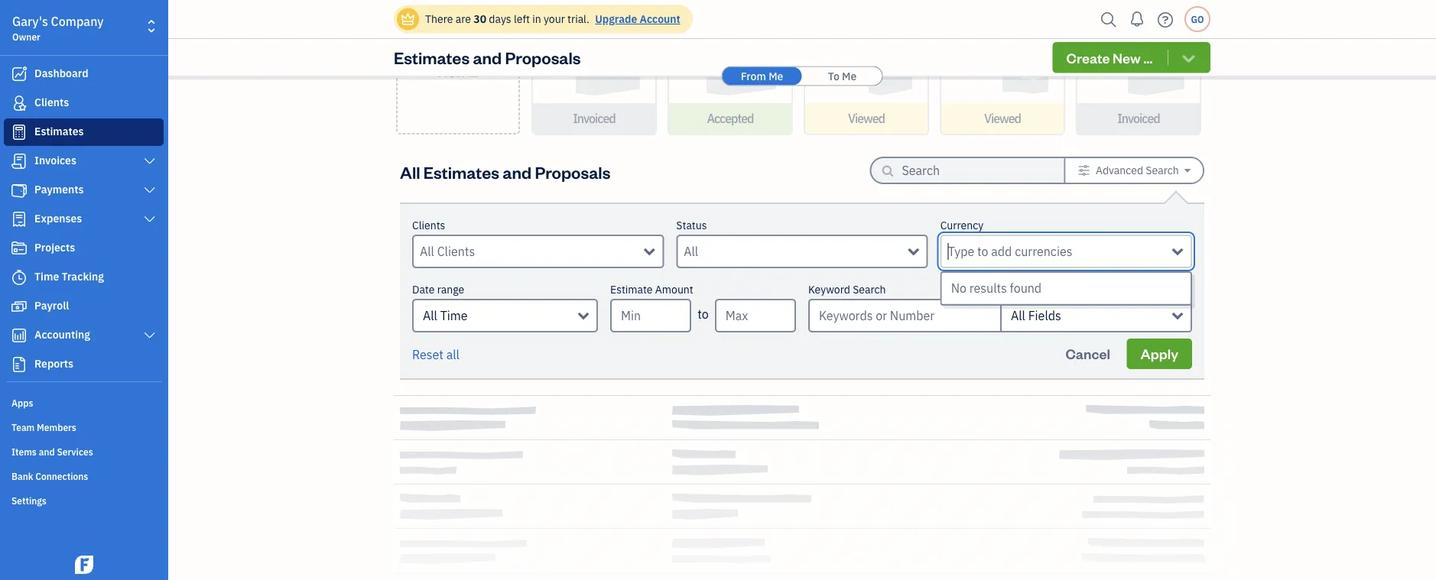 Task type: describe. For each thing, give the bounding box(es) containing it.
all
[[447, 347, 460, 363]]

advanced
[[1096, 163, 1144, 177]]

go button
[[1185, 6, 1211, 32]]

Search text field
[[902, 158, 1040, 183]]

upgrade
[[595, 12, 637, 26]]

cancel button
[[1052, 339, 1124, 370]]

time tracking link
[[4, 264, 164, 291]]

time inside main element
[[34, 270, 59, 284]]

create for the leftmost create new … 'dropdown button'
[[436, 44, 480, 62]]

2 vertical spatial estimates
[[424, 161, 500, 183]]

estimates and proposals
[[394, 46, 581, 68]]

clients inside main element
[[34, 95, 69, 109]]

company
[[51, 13, 104, 29]]

settings image
[[1078, 164, 1091, 177]]

Estimate Amount Maximum text field
[[715, 299, 796, 333]]

dashboard
[[34, 66, 88, 80]]

project image
[[10, 241, 28, 256]]

apply
[[1141, 345, 1179, 363]]

search image
[[1097, 8, 1122, 31]]

chevron large down image for expenses
[[143, 213, 157, 226]]

advanced search button
[[1066, 158, 1203, 183]]

reports
[[34, 357, 73, 371]]

trial.
[[568, 12, 590, 26]]

search for advanced search
[[1146, 163, 1179, 177]]

estimate amount
[[610, 283, 694, 297]]

payment image
[[10, 183, 28, 198]]

me for to me
[[842, 69, 857, 83]]

apps link
[[4, 391, 164, 414]]

tracking
[[62, 270, 104, 284]]

team
[[11, 422, 35, 434]]

time inside dropdown button
[[440, 308, 468, 324]]

all time
[[423, 308, 468, 324]]

me for from me
[[769, 69, 784, 83]]

members
[[37, 422, 76, 434]]

2 invoiced from the left
[[1118, 111, 1160, 127]]

projects link
[[4, 235, 164, 262]]

invoices
[[34, 153, 76, 168]]

in
[[533, 12, 541, 26]]

1 vertical spatial proposals
[[535, 161, 611, 183]]

projects
[[34, 241, 75, 255]]

chart image
[[10, 328, 28, 344]]

advanced search
[[1096, 163, 1179, 177]]

Estimate Amount Minimum text field
[[610, 299, 692, 333]]

time tracking
[[34, 270, 104, 284]]

search for keyword search
[[853, 283, 886, 297]]

to me
[[828, 69, 857, 83]]

2 viewed from the left
[[985, 111, 1021, 127]]

accounting
[[34, 328, 90, 342]]

gary's
[[12, 13, 48, 29]]

invoices link
[[4, 148, 164, 175]]

no results found option
[[942, 273, 1191, 304]]

clients link
[[4, 90, 164, 117]]

results
[[970, 280, 1007, 296]]

chevrondown image
[[1180, 50, 1198, 65]]

… for the leftmost create new … 'dropdown button'
[[469, 63, 478, 81]]

your
[[544, 12, 565, 26]]

cancel
[[1066, 345, 1111, 363]]

payroll link
[[4, 293, 164, 321]]

dashboard link
[[4, 60, 164, 88]]

there
[[425, 12, 453, 26]]

all for all time
[[423, 308, 438, 324]]

gary's company owner
[[12, 13, 104, 43]]

expense image
[[10, 212, 28, 227]]

create for the rightmost create new … 'dropdown button'
[[1067, 49, 1110, 67]]

currency
[[941, 218, 984, 233]]

1 horizontal spatial clients
[[412, 218, 446, 233]]

1 vertical spatial and
[[503, 161, 532, 183]]

1 invoiced from the left
[[573, 111, 616, 127]]

status
[[677, 218, 707, 233]]

bank
[[11, 470, 33, 483]]

dashboard image
[[10, 67, 28, 82]]

accepted
[[707, 111, 754, 127]]

reset
[[412, 347, 444, 363]]

items and services link
[[4, 440, 164, 463]]

report image
[[10, 357, 28, 373]]

no results found
[[951, 280, 1042, 296]]

1 horizontal spatial create new …
[[1067, 49, 1153, 67]]

reports link
[[4, 351, 164, 379]]

to
[[828, 69, 840, 83]]

found
[[1010, 280, 1042, 296]]

… for the rightmost create new … 'dropdown button'
[[1144, 49, 1153, 67]]

and for proposals
[[473, 46, 502, 68]]

range
[[437, 283, 465, 297]]

new for the leftmost create new … 'dropdown button'
[[438, 63, 466, 81]]

money image
[[10, 299, 28, 314]]

All search field
[[684, 243, 909, 261]]



Task type: locate. For each thing, give the bounding box(es) containing it.
1 horizontal spatial me
[[842, 69, 857, 83]]

chevron large down image up reports link
[[143, 330, 157, 342]]

All Clients search field
[[420, 243, 644, 261]]

proposals
[[505, 46, 581, 68], [535, 161, 611, 183]]

1 viewed from the left
[[848, 111, 885, 127]]

1 horizontal spatial and
[[473, 46, 502, 68]]

2 vertical spatial and
[[39, 446, 55, 458]]

date
[[412, 283, 435, 297]]

all estimates and proposals
[[400, 161, 611, 183]]

0 horizontal spatial create
[[436, 44, 480, 62]]

clients up date
[[412, 218, 446, 233]]

1 vertical spatial search
[[853, 283, 886, 297]]

estimates for estimates
[[34, 124, 84, 138]]

search
[[1146, 163, 1179, 177], [853, 283, 886, 297]]

time down range
[[440, 308, 468, 324]]

estimate image
[[10, 125, 28, 140]]

to
[[698, 306, 709, 322]]

payroll
[[34, 299, 69, 313]]

2 me from the left
[[842, 69, 857, 83]]

… down notifications image
[[1144, 49, 1153, 67]]

payments
[[34, 182, 84, 197]]

there are 30 days left in your trial. upgrade account
[[425, 12, 681, 26]]

invoiced
[[573, 111, 616, 127], [1118, 111, 1160, 127]]

apply button
[[1127, 339, 1193, 370]]

expenses
[[34, 212, 82, 226]]

chevron large down image up projects link
[[143, 213, 157, 226]]

0 vertical spatial clients
[[34, 95, 69, 109]]

2 chevron large down image from the top
[[143, 330, 157, 342]]

team members
[[11, 422, 76, 434]]

estimates
[[394, 46, 470, 68], [34, 124, 84, 138], [424, 161, 500, 183]]

bank connections
[[11, 470, 88, 483]]

1 chevron large down image from the top
[[143, 155, 157, 168]]

me right to
[[842, 69, 857, 83]]

2 horizontal spatial and
[[503, 161, 532, 183]]

create down are
[[436, 44, 480, 62]]

1 horizontal spatial time
[[440, 308, 468, 324]]

reset all
[[412, 347, 460, 363]]

main element
[[0, 0, 207, 581]]

1 horizontal spatial create
[[1067, 49, 1110, 67]]

Keyword Search field
[[1001, 299, 1193, 333]]

go
[[1192, 13, 1205, 25]]

new
[[1113, 49, 1141, 67], [438, 63, 466, 81]]

no
[[951, 280, 967, 296]]

0 horizontal spatial new
[[438, 63, 466, 81]]

create down search icon on the right of page
[[1067, 49, 1110, 67]]

accounting link
[[4, 322, 164, 350]]

all time button
[[412, 299, 598, 333]]

chevron large down image
[[143, 155, 157, 168], [143, 184, 157, 197]]

upgrade account link
[[592, 12, 681, 26]]

estimate
[[610, 283, 653, 297]]

1 vertical spatial clients
[[412, 218, 446, 233]]

time
[[34, 270, 59, 284], [440, 308, 468, 324]]

chevron large down image
[[143, 213, 157, 226], [143, 330, 157, 342]]

1 vertical spatial chevron large down image
[[143, 184, 157, 197]]

1 vertical spatial chevron large down image
[[143, 330, 157, 342]]

clients
[[34, 95, 69, 109], [412, 218, 446, 233]]

keyword
[[809, 283, 851, 297]]

me right from
[[769, 69, 784, 83]]

0 vertical spatial and
[[473, 46, 502, 68]]

freshbooks image
[[72, 556, 96, 575]]

estimates inside estimates link
[[34, 124, 84, 138]]

items and services
[[11, 446, 93, 458]]

amount
[[656, 283, 694, 297]]

account
[[640, 12, 681, 26]]

0 horizontal spatial viewed
[[848, 111, 885, 127]]

0 horizontal spatial me
[[769, 69, 784, 83]]

1 chevron large down image from the top
[[143, 213, 157, 226]]

chevron large down image for payments
[[143, 184, 157, 197]]

0 vertical spatial time
[[34, 270, 59, 284]]

and
[[473, 46, 502, 68], [503, 161, 532, 183], [39, 446, 55, 458]]

estimates for estimates and proposals
[[394, 46, 470, 68]]

0 horizontal spatial …
[[469, 63, 478, 81]]

all
[[400, 161, 420, 183], [423, 308, 438, 324], [1011, 308, 1026, 324]]

Keyword Search text field
[[809, 299, 1001, 333]]

1 horizontal spatial create new … button
[[1053, 42, 1211, 73]]

0 horizontal spatial invoiced
[[573, 111, 616, 127]]

to me link
[[803, 67, 882, 85]]

owner
[[12, 31, 40, 43]]

new down are
[[438, 63, 466, 81]]

1 me from the left
[[769, 69, 784, 83]]

chevron large down image inside the accounting link
[[143, 330, 157, 342]]

from me
[[741, 69, 784, 83]]

time right timer icon
[[34, 270, 59, 284]]

0 horizontal spatial clients
[[34, 95, 69, 109]]

1 horizontal spatial viewed
[[985, 111, 1021, 127]]

and for services
[[39, 446, 55, 458]]

Type to add currencies search field
[[948, 243, 1173, 261]]

notifications image
[[1125, 4, 1150, 34]]

clients down dashboard
[[34, 95, 69, 109]]

all inside dropdown button
[[423, 308, 438, 324]]

settings link
[[4, 489, 164, 512]]

services
[[57, 446, 93, 458]]

search right keyword
[[853, 283, 886, 297]]

caretdown image
[[1185, 164, 1191, 177]]

chevron large down image down invoices link
[[143, 184, 157, 197]]

1 vertical spatial estimates
[[34, 124, 84, 138]]

go to help image
[[1154, 8, 1178, 31]]

client image
[[10, 96, 28, 111]]

search left caretdown icon on the right of the page
[[1146, 163, 1179, 177]]

0 vertical spatial estimates
[[394, 46, 470, 68]]

team members link
[[4, 415, 164, 438]]

viewed up search text field
[[985, 111, 1021, 127]]

0 horizontal spatial create new … button
[[396, 0, 520, 135]]

invoice image
[[10, 154, 28, 169]]

0 vertical spatial chevron large down image
[[143, 155, 157, 168]]

1 horizontal spatial new
[[1113, 49, 1141, 67]]

reset all button
[[412, 346, 460, 364]]

create new … down are
[[436, 44, 480, 81]]

all for all estimates and proposals
[[400, 161, 420, 183]]

new for the rightmost create new … 'dropdown button'
[[1113, 49, 1141, 67]]

settings
[[11, 495, 47, 507]]

0 vertical spatial search
[[1146, 163, 1179, 177]]

2 horizontal spatial all
[[1011, 308, 1026, 324]]

0 horizontal spatial and
[[39, 446, 55, 458]]

crown image
[[400, 11, 416, 27]]

left
[[514, 12, 530, 26]]

0 horizontal spatial create new …
[[436, 44, 480, 81]]

new down notifications image
[[1113, 49, 1141, 67]]

0 horizontal spatial time
[[34, 270, 59, 284]]

me
[[769, 69, 784, 83], [842, 69, 857, 83]]

connections
[[35, 470, 88, 483]]

30
[[474, 12, 487, 26]]

0 horizontal spatial all
[[400, 161, 420, 183]]

create new …
[[436, 44, 480, 81], [1067, 49, 1153, 67]]

expenses link
[[4, 206, 164, 233]]

create
[[436, 44, 480, 62], [1067, 49, 1110, 67]]

items
[[11, 446, 37, 458]]

new inside the create new …
[[438, 63, 466, 81]]

… inside the create new …
[[469, 63, 478, 81]]

payments link
[[4, 177, 164, 204]]

fields
[[1029, 308, 1062, 324]]

apps
[[11, 397, 33, 409]]

2 chevron large down image from the top
[[143, 184, 157, 197]]

estimates link
[[4, 119, 164, 146]]

from
[[741, 69, 766, 83]]

chevron large down image down estimates link at left top
[[143, 155, 157, 168]]

1 horizontal spatial search
[[1146, 163, 1179, 177]]

… down 30
[[469, 63, 478, 81]]

0 vertical spatial proposals
[[505, 46, 581, 68]]

create new … down search icon on the right of page
[[1067, 49, 1153, 67]]

days
[[489, 12, 512, 26]]

chevron large down image inside invoices link
[[143, 155, 157, 168]]

all fields
[[1011, 308, 1062, 324]]

all for all fields
[[1011, 308, 1026, 324]]

timer image
[[10, 270, 28, 285]]

chevron large down image for invoices
[[143, 155, 157, 168]]

search inside dropdown button
[[1146, 163, 1179, 177]]

viewed
[[848, 111, 885, 127], [985, 111, 1021, 127]]

are
[[456, 12, 471, 26]]

create new … button
[[396, 0, 520, 135], [1053, 42, 1211, 73]]

0 horizontal spatial search
[[853, 283, 886, 297]]

bank connections link
[[4, 464, 164, 487]]

0 vertical spatial chevron large down image
[[143, 213, 157, 226]]

keyword search
[[809, 283, 886, 297]]

from me link
[[723, 67, 802, 85]]

1 vertical spatial time
[[440, 308, 468, 324]]

1 horizontal spatial invoiced
[[1118, 111, 1160, 127]]

and inside main element
[[39, 446, 55, 458]]

chevron large down image for accounting
[[143, 330, 157, 342]]

viewed down to me link
[[848, 111, 885, 127]]

all inside field
[[1011, 308, 1026, 324]]

1 horizontal spatial all
[[423, 308, 438, 324]]

1 horizontal spatial …
[[1144, 49, 1153, 67]]

date range
[[412, 283, 465, 297]]



Task type: vqa. For each thing, say whether or not it's contained in the screenshot.
'Reset'
yes



